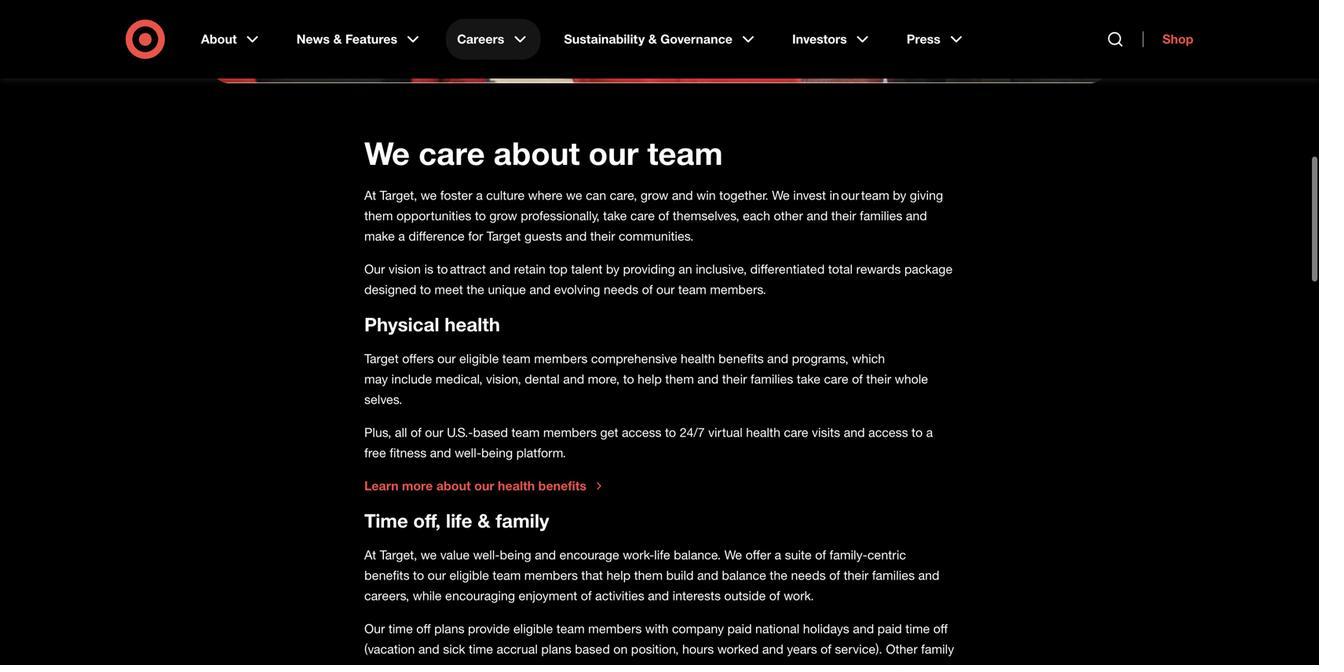 Task type: vqa. For each thing, say whether or not it's contained in the screenshot.
Governance Learn more Link
no



Task type: locate. For each thing, give the bounding box(es) containing it.
members inside the our time off plans provide eligible team members with company paid national holidays and paid time off (vacation and sick time accrual plans based on position, hours worked and years of service). other family support benefits include paid family leave, reimbursement to help cover adoption or surrogacy fees, a
[[588, 621, 642, 637]]

being
[[481, 445, 513, 461], [500, 547, 532, 563]]

governance
[[661, 31, 733, 47]]

vision,
[[486, 371, 521, 387]]

of inside the our time off plans provide eligible team members with company paid national holidays and paid time off (vacation and sick time accrual plans based on position, hours worked and years of service). other family support benefits include paid family leave, reimbursement to help cover adoption or surrogacy fees, a
[[821, 642, 832, 657]]

0 vertical spatial help
[[638, 371, 662, 387]]

leave,
[[570, 662, 602, 665]]

team up platform.
[[512, 425, 540, 440]]

press link
[[896, 19, 977, 60]]

their down which
[[867, 371, 892, 387]]

0 vertical spatial about
[[494, 134, 580, 172]]

benefits up careers,
[[364, 568, 410, 583]]

team down an
[[678, 282, 707, 297]]

members up platform.
[[543, 425, 597, 440]]

target up may include
[[364, 351, 399, 366]]

(vacation
[[364, 642, 415, 657]]

to up for
[[475, 208, 486, 223]]

grow right care,
[[641, 188, 669, 203]]

well- inside at target, we value well-being and encourage work-life balance. we offer a suite of family-centric benefits to our eligible team members that help them build and balance the needs of their families and careers, while encouraging enjoyment of activities and interests outside of work.
[[473, 547, 500, 563]]

1 vertical spatial well-
[[473, 547, 500, 563]]

difference
[[409, 229, 465, 244]]

each
[[743, 208, 771, 223]]

2 vertical spatial we
[[725, 547, 742, 563]]

fees,
[[898, 662, 925, 665]]

vision
[[389, 262, 421, 277]]

based up leave,
[[575, 642, 610, 657]]

shop
[[1163, 31, 1194, 47]]

0 vertical spatial needs
[[604, 282, 639, 297]]

take inside target offers our eligible team members comprehensive health benefits and programs, which may include medical, vision, dental and more, to help them and their families take care of their whole selves.
[[797, 371, 821, 387]]

& right news
[[333, 31, 342, 47]]

1 horizontal spatial needs
[[791, 568, 826, 583]]

eligible inside at target, we value well-being and encourage work-life balance. we offer a suite of family-centric benefits to our eligible team members that help them build and balance the needs of their families and careers, while encouraging enjoyment of activities and interests outside of work.
[[450, 568, 489, 583]]

meet
[[435, 282, 463, 297]]

0 vertical spatial target
[[487, 229, 521, 244]]

0 horizontal spatial help
[[607, 568, 631, 583]]

being up learn more about our health benefits link
[[481, 445, 513, 461]]

0 vertical spatial eligible
[[459, 351, 499, 366]]

1 horizontal spatial based
[[575, 642, 610, 657]]

take down programs,
[[797, 371, 821, 387]]

being up enjoyment
[[500, 547, 532, 563]]

care
[[419, 134, 485, 172], [631, 208, 655, 223], [824, 371, 849, 387], [784, 425, 809, 440]]

communities.
[[619, 229, 694, 244]]

target, down "time"
[[380, 547, 417, 563]]

2 horizontal spatial help
[[708, 662, 733, 665]]

needs up "work."
[[791, 568, 826, 583]]

benefits inside learn more about our health benefits link
[[539, 478, 587, 494]]

our up the (vacation
[[364, 621, 385, 637]]

our up while
[[428, 568, 446, 583]]

based
[[473, 425, 508, 440], [575, 642, 610, 657]]

may include
[[364, 371, 432, 387]]

take for professionally,
[[603, 208, 627, 223]]

that
[[582, 568, 603, 583]]

help down worked
[[708, 662, 733, 665]]

at up make
[[364, 188, 376, 203]]

1 vertical spatial take
[[797, 371, 821, 387]]

of down 'providing'
[[642, 282, 653, 297]]

1 vertical spatial the
[[770, 568, 788, 583]]

0 horizontal spatial about
[[437, 478, 471, 494]]

0 vertical spatial at
[[364, 188, 376, 203]]

target, up 'opportunities'
[[380, 188, 417, 203]]

1 vertical spatial needs
[[791, 568, 826, 583]]

target
[[487, 229, 521, 244], [364, 351, 399, 366]]

care inside target offers our eligible team members comprehensive health benefits and programs, which may include medical, vision, dental and more, to help them and their families take care of their whole selves.
[[824, 371, 849, 387]]

at inside at target, we value well-being and encourage work-life balance. we offer a suite of family-centric benefits to our eligible team members that help them build and balance the needs of their families and careers, while encouraging enjoyment of activities and interests outside of work.
[[364, 547, 376, 563]]

target right for
[[487, 229, 521, 244]]

to
[[475, 208, 486, 223], [420, 282, 431, 297], [623, 371, 634, 387], [665, 425, 676, 440], [912, 425, 923, 440], [413, 568, 424, 583], [694, 662, 705, 665]]

of right all
[[411, 425, 422, 440]]

0 vertical spatial well-
[[455, 445, 481, 461]]

access down whole
[[869, 425, 909, 440]]

needs inside at target, we value well-being and encourage work-life balance. we offer a suite of family-centric benefits to our eligible team members that help them build and balance the needs of their families and careers, while encouraging enjoyment of activities and interests outside of work.
[[791, 568, 826, 583]]

position,
[[631, 642, 679, 657]]

benefits down members.
[[719, 351, 764, 366]]

about up where
[[494, 134, 580, 172]]

we inside at target, we value well-being and encourage work-life balance. we offer a suite of family-centric benefits to our eligible team members that help them build and balance the needs of their families and careers, while encouraging enjoyment of activities and interests outside of work.
[[421, 547, 437, 563]]

1 horizontal spatial off
[[934, 621, 948, 637]]

1 horizontal spatial about
[[494, 134, 580, 172]]

about
[[201, 31, 237, 47]]

of up communities.
[[659, 208, 670, 223]]

care left the visits
[[784, 425, 809, 440]]

health inside the plus, all of our u.s.-based team members get access to 24/7 virtual health care visits and access to a free fitness and well-being platform.
[[746, 425, 781, 440]]

team inside target offers our eligible team members comprehensive health benefits and programs, which may include medical, vision, dental and more, to help them and their families take care of their whole selves.
[[503, 351, 531, 366]]

our up care,
[[589, 134, 639, 172]]

them inside at target, we value well-being and encourage work-life balance. we offer a suite of family-centric benefits to our eligible team members that help them build and balance the needs of their families and careers, while encouraging enjoyment of activities and interests outside of work.
[[634, 568, 663, 583]]

health
[[445, 313, 500, 336], [681, 351, 715, 366], [746, 425, 781, 440], [498, 478, 535, 494]]

2 horizontal spatial we
[[772, 188, 790, 203]]

needs inside 'our vision is to attract and retain top talent by providing an inclusive, differentiated total rewards package designed to meet the unique and evolving needs of our team members.'
[[604, 282, 639, 297]]

0 horizontal spatial target
[[364, 351, 399, 366]]

to inside target offers our eligible team members comprehensive health benefits and programs, which may include medical, vision, dental and more, to help them and their families take care of their whole selves.
[[623, 371, 634, 387]]

suite
[[785, 547, 812, 563]]

more
[[402, 478, 433, 494]]

1 vertical spatial at
[[364, 547, 376, 563]]

their down in our team
[[832, 208, 857, 223]]

medical,
[[436, 371, 483, 387]]

with
[[646, 621, 669, 637]]

health right the virtual
[[746, 425, 781, 440]]

of right suite
[[816, 547, 826, 563]]

families inside at target, we foster a culture where we can care, grow and win together. we invest in our team by giving them opportunities to grow professionally, take care of themselves, each other and their families and make a difference for target guests and their communities.
[[860, 208, 903, 223]]

1 horizontal spatial access
[[869, 425, 909, 440]]

our up medical,
[[438, 351, 456, 366]]

balance
[[722, 568, 767, 583]]

plans
[[434, 621, 465, 637], [541, 642, 572, 657]]

based up learn more about our health benefits link
[[473, 425, 508, 440]]

selves.
[[364, 392, 403, 407]]

access
[[622, 425, 662, 440], [869, 425, 909, 440]]

well- right value
[[473, 547, 500, 563]]

take
[[603, 208, 627, 223], [797, 371, 821, 387]]

a inside at target, we value well-being and encourage work-life balance. we offer a suite of family-centric benefits to our eligible team members that help them build and balance the needs of their families and careers, while encouraging enjoyment of activities and interests outside of work.
[[775, 547, 782, 563]]

0 vertical spatial the
[[467, 282, 485, 297]]

1 horizontal spatial by
[[893, 188, 907, 203]]

a down whole
[[927, 425, 933, 440]]

1 at from the top
[[364, 188, 376, 203]]

members up enjoyment
[[525, 568, 578, 583]]

our
[[589, 134, 639, 172], [657, 282, 675, 297], [438, 351, 456, 366], [425, 425, 444, 440], [475, 478, 495, 494], [428, 568, 446, 583]]

to down whole
[[912, 425, 923, 440]]

team up leave,
[[557, 621, 585, 637]]

work-
[[623, 547, 654, 563]]

target inside at target, we foster a culture where we can care, grow and win together. we invest in our team by giving them opportunities to grow professionally, take care of themselves, each other and their families and make a difference for target guests and their communities.
[[487, 229, 521, 244]]

0 vertical spatial being
[[481, 445, 513, 461]]

time up the (vacation
[[389, 621, 413, 637]]

0 horizontal spatial access
[[622, 425, 662, 440]]

at down "time"
[[364, 547, 376, 563]]

value
[[440, 547, 470, 563]]

we up balance at the right
[[725, 547, 742, 563]]

our for our time off plans provide eligible team members with company paid national holidays and paid time off (vacation and sick time accrual plans based on position, hours worked and years of service). other family support benefits include paid family leave, reimbursement to help cover adoption or surrogacy fees, a
[[364, 621, 385, 637]]

take down care,
[[603, 208, 627, 223]]

help
[[638, 371, 662, 387], [607, 568, 631, 583], [708, 662, 733, 665]]

families inside target offers our eligible team members comprehensive health benefits and programs, which may include medical, vision, dental and more, to help them and their families take care of their whole selves.
[[751, 371, 794, 387]]

paid down accrual
[[505, 662, 530, 665]]

plans up leave,
[[541, 642, 572, 657]]

life up build on the right bottom
[[654, 547, 671, 563]]

the down the to attract
[[467, 282, 485, 297]]

2 horizontal spatial &
[[649, 31, 657, 47]]

to down is
[[420, 282, 431, 297]]

we up other
[[772, 188, 790, 203]]

1 vertical spatial we
[[772, 188, 790, 203]]

2 horizontal spatial them
[[666, 371, 694, 387]]

our
[[364, 262, 385, 277], [364, 621, 385, 637]]

make
[[364, 229, 395, 244]]

1 vertical spatial families
[[751, 371, 794, 387]]

our inside the our time off plans provide eligible team members with company paid national holidays and paid time off (vacation and sick time accrual plans based on position, hours worked and years of service). other family support benefits include paid family leave, reimbursement to help cover adoption or surrogacy fees, a
[[364, 621, 385, 637]]

1 horizontal spatial them
[[634, 568, 663, 583]]

2 our from the top
[[364, 621, 385, 637]]

our inside the plus, all of our u.s.-based team members get access to 24/7 virtual health care visits and access to a free fitness and well-being platform.
[[425, 425, 444, 440]]

at inside at target, we foster a culture where we can care, grow and win together. we invest in our team by giving them opportunities to grow professionally, take care of themselves, each other and their families and make a difference for target guests and their communities.
[[364, 188, 376, 203]]

0 horizontal spatial by
[[606, 262, 620, 277]]

families down centric
[[872, 568, 915, 583]]

1 horizontal spatial we
[[725, 547, 742, 563]]

our down 'providing'
[[657, 282, 675, 297]]

1 horizontal spatial time
[[469, 642, 493, 657]]

our up time off, life & family
[[475, 478, 495, 494]]

0 horizontal spatial off
[[417, 621, 431, 637]]

& for governance
[[649, 31, 657, 47]]

at target, we value well-being and encourage work-life balance. we offer a suite of family-centric benefits to our eligible team members that help them build and balance the needs of their families and careers, while encouraging enjoyment of activities and interests outside of work.
[[364, 547, 940, 604]]

learn more about our health benefits
[[364, 478, 587, 494]]

time up include
[[469, 642, 493, 657]]

them down work-
[[634, 568, 663, 583]]

families down programs,
[[751, 371, 794, 387]]

of inside 'our vision is to attract and retain top talent by providing an inclusive, differentiated total rewards package designed to meet the unique and evolving needs of our team members.'
[[642, 282, 653, 297]]

1 vertical spatial help
[[607, 568, 631, 583]]

0 horizontal spatial needs
[[604, 282, 639, 297]]

1 vertical spatial target,
[[380, 547, 417, 563]]

care up foster
[[419, 134, 485, 172]]

all
[[395, 425, 407, 440]]

where
[[528, 188, 563, 203]]

2 vertical spatial them
[[634, 568, 663, 583]]

care down programs,
[[824, 371, 849, 387]]

life right the off, at left
[[446, 509, 472, 532]]

national
[[756, 621, 800, 637]]

paid up other
[[878, 621, 902, 637]]

the inside at target, we value well-being and encourage work-life balance. we offer a suite of family-centric benefits to our eligible team members that help them build and balance the needs of their families and careers, while encouraging enjoyment of activities and interests outside of work.
[[770, 568, 788, 583]]

dental
[[525, 371, 560, 387]]

grow
[[641, 188, 669, 203], [490, 208, 517, 223]]

of up or
[[821, 642, 832, 657]]

whole
[[895, 371, 929, 387]]

target, inside at target, we value well-being and encourage work-life balance. we offer a suite of family-centric benefits to our eligible team members that help them build and balance the needs of their families and careers, while encouraging enjoyment of activities and interests outside of work.
[[380, 547, 417, 563]]

1 target, from the top
[[380, 188, 417, 203]]

life
[[446, 509, 472, 532], [654, 547, 671, 563]]

0 vertical spatial take
[[603, 208, 627, 223]]

target inside target offers our eligible team members comprehensive health benefits and programs, which may include medical, vision, dental and more, to help them and their families take care of their whole selves.
[[364, 351, 399, 366]]

the down suite
[[770, 568, 788, 583]]

paid up worked
[[728, 621, 752, 637]]

enjoyment
[[519, 588, 578, 604]]

about
[[494, 134, 580, 172], [437, 478, 471, 494]]

reimbursement
[[605, 662, 690, 665]]

2 at from the top
[[364, 547, 376, 563]]

we left value
[[421, 547, 437, 563]]

0 vertical spatial target,
[[380, 188, 417, 203]]

2 vertical spatial family
[[533, 662, 566, 665]]

1 vertical spatial based
[[575, 642, 610, 657]]

at for at target, we foster a culture where we can care, grow and win together. we invest in our team by giving them opportunities to grow professionally, take care of themselves, each other and their families and make a difference for target guests and their communities.
[[364, 188, 376, 203]]

our inside 'our vision is to attract and retain top talent by providing an inclusive, differentiated total rewards package designed to meet the unique and evolving needs of our team members.'
[[364, 262, 385, 277]]

1 vertical spatial being
[[500, 547, 532, 563]]

0 horizontal spatial life
[[446, 509, 472, 532]]

family up the fees,
[[922, 642, 955, 657]]

0 horizontal spatial we
[[364, 134, 410, 172]]

physical health
[[364, 313, 500, 336]]

0 vertical spatial grow
[[641, 188, 669, 203]]

their down family- at bottom right
[[844, 568, 869, 583]]

0 horizontal spatial take
[[603, 208, 627, 223]]

1 horizontal spatial target
[[487, 229, 521, 244]]

0 horizontal spatial plans
[[434, 621, 465, 637]]

them
[[364, 208, 393, 223], [666, 371, 694, 387], [634, 568, 663, 583]]

2 target, from the top
[[380, 547, 417, 563]]

family down accrual
[[533, 662, 566, 665]]

at target, we foster a culture where we can care, grow and win together. we invest in our team by giving them opportunities to grow professionally, take care of themselves, each other and their families and make a difference for target guests and their communities.
[[364, 188, 944, 244]]

we up 'opportunities'
[[364, 134, 410, 172]]

physical
[[364, 313, 440, 336]]

their
[[832, 208, 857, 223], [591, 229, 615, 244], [722, 371, 747, 387], [867, 371, 892, 387], [844, 568, 869, 583]]

0 vertical spatial families
[[860, 208, 903, 223]]

needs down 'providing'
[[604, 282, 639, 297]]

cover
[[736, 662, 767, 665]]

our up the designed
[[364, 262, 385, 277]]

life inside at target, we value well-being and encourage work-life balance. we offer a suite of family-centric benefits to our eligible team members that help them build and balance the needs of their families and careers, while encouraging enjoyment of activities and interests outside of work.
[[654, 547, 671, 563]]

team up vision,
[[503, 351, 531, 366]]

1 vertical spatial by
[[606, 262, 620, 277]]

sick
[[443, 642, 465, 657]]

package
[[905, 262, 953, 277]]

1 horizontal spatial the
[[770, 568, 788, 583]]

plans up sick
[[434, 621, 465, 637]]

target, inside at target, we foster a culture where we can care, grow and win together. we invest in our team by giving them opportunities to grow professionally, take care of themselves, each other and their families and make a difference for target guests and their communities.
[[380, 188, 417, 203]]

sustainability & governance
[[564, 31, 733, 47]]

paid
[[728, 621, 752, 637], [878, 621, 902, 637], [505, 662, 530, 665]]

to inside at target, we value well-being and encourage work-life balance. we offer a suite of family-centric benefits to our eligible team members that help them build and balance the needs of their families and careers, while encouraging enjoyment of activities and interests outside of work.
[[413, 568, 424, 583]]

of down which
[[852, 371, 863, 387]]

by inside 'our vision is to attract and retain top talent by providing an inclusive, differentiated total rewards package designed to meet the unique and evolving needs of our team members.'
[[606, 262, 620, 277]]

holidays
[[803, 621, 850, 637]]

0 horizontal spatial the
[[467, 282, 485, 297]]

team up win
[[648, 134, 723, 172]]

0 vertical spatial them
[[364, 208, 393, 223]]

0 horizontal spatial based
[[473, 425, 508, 440]]

them down 'comprehensive'
[[666, 371, 694, 387]]

the
[[467, 282, 485, 297], [770, 568, 788, 583]]

2 vertical spatial families
[[872, 568, 915, 583]]

0 vertical spatial by
[[893, 188, 907, 203]]

interests
[[673, 588, 721, 604]]

differentiated
[[751, 262, 825, 277]]

comprehensive
[[591, 351, 677, 366]]

our inside target offers our eligible team members comprehensive health benefits and programs, which may include medical, vision, dental and more, to help them and their families take care of their whole selves.
[[438, 351, 456, 366]]

by right talent
[[606, 262, 620, 277]]

1 vertical spatial target
[[364, 351, 399, 366]]

1 vertical spatial about
[[437, 478, 471, 494]]

& for features
[[333, 31, 342, 47]]

eligible up encouraging
[[450, 568, 489, 583]]

1 vertical spatial life
[[654, 547, 671, 563]]

our inside 'our vision is to attract and retain top talent by providing an inclusive, differentiated total rewards package designed to meet the unique and evolving needs of our team members.'
[[657, 282, 675, 297]]

team inside at target, we value well-being and encourage work-life balance. we offer a suite of family-centric benefits to our eligible team members that help them build and balance the needs of their families and careers, while encouraging enjoyment of activities and interests outside of work.
[[493, 568, 521, 583]]

1 our from the top
[[364, 262, 385, 277]]

team inside the our time off plans provide eligible team members with company paid national holidays and paid time off (vacation and sick time accrual plans based on position, hours worked and years of service). other family support benefits include paid family leave, reimbursement to help cover adoption or surrogacy fees, a
[[557, 621, 585, 637]]

family down learn more about our health benefits link
[[496, 509, 549, 532]]

families inside at target, we value well-being and encourage work-life balance. we offer a suite of family-centric benefits to our eligible team members that help them build and balance the needs of their families and careers, while encouraging enjoyment of activities and interests outside of work.
[[872, 568, 915, 583]]

about up time off, life & family
[[437, 478, 471, 494]]

2 vertical spatial help
[[708, 662, 733, 665]]

we up 'opportunities'
[[421, 188, 437, 203]]

1 vertical spatial plans
[[541, 642, 572, 657]]

1 vertical spatial them
[[666, 371, 694, 387]]

is
[[425, 262, 434, 277]]

access right get
[[622, 425, 662, 440]]

members up dental
[[534, 351, 588, 366]]

a
[[476, 188, 483, 203], [398, 229, 405, 244], [927, 425, 933, 440], [775, 547, 782, 563]]

& down learn more about our health benefits link
[[478, 509, 491, 532]]

0 horizontal spatial paid
[[505, 662, 530, 665]]

eligible up medical,
[[459, 351, 499, 366]]

their up the virtual
[[722, 371, 747, 387]]

1 vertical spatial eligible
[[450, 568, 489, 583]]

benefits
[[719, 351, 764, 366], [539, 478, 587, 494], [364, 568, 410, 583], [412, 662, 458, 665]]

1 vertical spatial grow
[[490, 208, 517, 223]]

to down hours
[[694, 662, 705, 665]]

other
[[774, 208, 803, 223]]

1 horizontal spatial paid
[[728, 621, 752, 637]]

care inside at target, we foster a culture where we can care, grow and win together. we invest in our team by giving them opportunities to grow professionally, take care of themselves, each other and their families and make a difference for target guests and their communities.
[[631, 208, 655, 223]]

1 horizontal spatial life
[[654, 547, 671, 563]]

2 off from the left
[[934, 621, 948, 637]]

0 horizontal spatial them
[[364, 208, 393, 223]]

24/7
[[680, 425, 705, 440]]

0 vertical spatial based
[[473, 425, 508, 440]]

take inside at target, we foster a culture where we can care, grow and win together. we invest in our team by giving them opportunities to grow professionally, take care of themselves, each other and their families and make a difference for target guests and their communities.
[[603, 208, 627, 223]]

0 vertical spatial our
[[364, 262, 385, 277]]

them up make
[[364, 208, 393, 223]]

help up activities
[[607, 568, 631, 583]]

team
[[648, 134, 723, 172], [678, 282, 707, 297], [503, 351, 531, 366], [512, 425, 540, 440], [493, 568, 521, 583], [557, 621, 585, 637]]

grow down "culture"
[[490, 208, 517, 223]]

help down 'comprehensive'
[[638, 371, 662, 387]]

& left governance
[[649, 31, 657, 47]]

which
[[852, 351, 885, 366]]

1 horizontal spatial help
[[638, 371, 662, 387]]

1 horizontal spatial plans
[[541, 642, 572, 657]]

1 horizontal spatial take
[[797, 371, 821, 387]]

1 access from the left
[[622, 425, 662, 440]]

off,
[[414, 509, 441, 532]]

our for our vision is to attract and retain top talent by providing an inclusive, differentiated total rewards package designed to meet the unique and evolving needs of our team members.
[[364, 262, 385, 277]]

0 horizontal spatial &
[[333, 31, 342, 47]]

retain
[[514, 262, 546, 277]]

families down in our team
[[860, 208, 903, 223]]

careers,
[[364, 588, 409, 604]]

1 vertical spatial our
[[364, 621, 385, 637]]

target,
[[380, 188, 417, 203], [380, 547, 417, 563]]



Task type: describe. For each thing, give the bounding box(es) containing it.
or
[[824, 662, 835, 665]]

we left can
[[566, 188, 583, 203]]

a right foster
[[476, 188, 483, 203]]

plus,
[[364, 425, 392, 440]]

visits
[[812, 425, 841, 440]]

of down family- at bottom right
[[830, 568, 841, 583]]

well- inside the plus, all of our u.s.-based team members get access to 24/7 virtual health care visits and access to a free fitness and well-being platform.
[[455, 445, 481, 461]]

culture
[[486, 188, 525, 203]]

unique
[[488, 282, 526, 297]]

worked
[[718, 642, 759, 657]]

their up talent
[[591, 229, 615, 244]]

encourage
[[560, 547, 620, 563]]

about link
[[190, 19, 273, 60]]

sustainability & governance link
[[553, 19, 769, 60]]

professionally,
[[521, 208, 600, 223]]

news & features
[[297, 31, 398, 47]]

benefits inside target offers our eligible team members comprehensive health benefits and programs, which may include medical, vision, dental and more, to help them and their families take care of their whole selves.
[[719, 351, 764, 366]]

to inside 'our vision is to attract and retain top talent by providing an inclusive, differentiated total rewards package designed to meet the unique and evolving needs of our team members.'
[[420, 282, 431, 297]]

0 vertical spatial life
[[446, 509, 472, 532]]

provide eligible
[[468, 621, 553, 637]]

learn more about our health benefits link
[[364, 478, 606, 494]]

hours
[[683, 642, 714, 657]]

while
[[413, 588, 442, 604]]

activities
[[595, 588, 645, 604]]

we inside at target, we foster a culture where we can care, grow and win together. we invest in our team by giving them opportunities to grow professionally, take care of themselves, each other and their families and make a difference for target guests and their communities.
[[772, 188, 790, 203]]

them inside at target, we foster a culture where we can care, grow and win together. we invest in our team by giving them opportunities to grow professionally, take care of themselves, each other and their families and make a difference for target guests and their communities.
[[364, 208, 393, 223]]

0 vertical spatial we
[[364, 134, 410, 172]]

1 horizontal spatial &
[[478, 509, 491, 532]]

being inside at target, we value well-being and encourage work-life balance. we offer a suite of family-centric benefits to our eligible team members that help them build and balance the needs of their families and careers, while encouraging enjoyment of activities and interests outside of work.
[[500, 547, 532, 563]]

0 horizontal spatial time
[[389, 621, 413, 637]]

time off, life & family
[[364, 509, 555, 532]]

centric
[[868, 547, 906, 563]]

health down meet
[[445, 313, 500, 336]]

to inside at target, we foster a culture where we can care, grow and win together. we invest in our team by giving them opportunities to grow professionally, take care of themselves, each other and their families and make a difference for target guests and their communities.
[[475, 208, 486, 223]]

years
[[787, 642, 817, 657]]

company
[[672, 621, 724, 637]]

1 horizontal spatial grow
[[641, 188, 669, 203]]

giving
[[910, 188, 944, 203]]

offers
[[402, 351, 434, 366]]

get
[[601, 425, 619, 440]]

them inside target offers our eligible team members comprehensive health benefits and programs, which may include medical, vision, dental and more, to help them and their families take care of their whole selves.
[[666, 371, 694, 387]]

health down platform.
[[498, 478, 535, 494]]

to left 24/7
[[665, 425, 676, 440]]

0 vertical spatial plans
[[434, 621, 465, 637]]

family-
[[830, 547, 868, 563]]

members inside the plus, all of our u.s.-based team members get access to 24/7 virtual health care visits and access to a free fitness and well-being platform.
[[543, 425, 597, 440]]

news
[[297, 31, 330, 47]]

inclusive,
[[696, 262, 747, 277]]

we for culture
[[421, 188, 437, 203]]

about for care
[[494, 134, 580, 172]]

benefits inside at target, we value well-being and encourage work-life balance. we offer a suite of family-centric benefits to our eligible team members that help them build and balance the needs of their families and careers, while encouraging enjoyment of activities and interests outside of work.
[[364, 568, 410, 583]]

care,
[[610, 188, 637, 203]]

rewards
[[857, 262, 901, 277]]

build
[[667, 568, 694, 583]]

team inside the plus, all of our u.s.-based team members get access to 24/7 virtual health care visits and access to a free fitness and well-being platform.
[[512, 425, 540, 440]]

to inside the our time off plans provide eligible team members with company paid national holidays and paid time off (vacation and sick time accrual plans based on position, hours worked and years of service). other family support benefits include paid family leave, reimbursement to help cover adoption or surrogacy fees, a
[[694, 662, 705, 665]]

virtual
[[709, 425, 743, 440]]

top
[[549, 262, 568, 277]]

our inside at target, we value well-being and encourage work-life balance. we offer a suite of family-centric benefits to our eligible team members that help them build and balance the needs of their families and careers, while encouraging enjoyment of activities and interests outside of work.
[[428, 568, 446, 583]]

work.
[[784, 588, 814, 604]]

0 horizontal spatial grow
[[490, 208, 517, 223]]

opportunities
[[397, 208, 472, 223]]

fitness
[[390, 445, 427, 461]]

talent
[[571, 262, 603, 277]]

at for at target, we value well-being and encourage work-life balance. we offer a suite of family-centric benefits to our eligible team members that help them build and balance the needs of their families and careers, while encouraging enjoyment of activities and interests outside of work.
[[364, 547, 376, 563]]

take for families
[[797, 371, 821, 387]]

to attract
[[437, 262, 486, 277]]

time
[[364, 509, 408, 532]]

eligible inside target offers our eligible team members comprehensive health benefits and programs, which may include medical, vision, dental and more, to help them and their families take care of their whole selves.
[[459, 351, 499, 366]]

accrual
[[497, 642, 538, 657]]

members.
[[710, 282, 767, 297]]

win
[[697, 188, 716, 203]]

team inside 'our vision is to attract and retain top talent by providing an inclusive, differentiated total rewards package designed to meet the unique and evolving needs of our team members.'
[[678, 282, 707, 297]]

careers
[[457, 31, 505, 47]]

balance.
[[674, 547, 721, 563]]

1 vertical spatial family
[[922, 642, 955, 657]]

can
[[586, 188, 607, 203]]

their inside at target, we value well-being and encourage work-life balance. we offer a suite of family-centric benefits to our eligible team members that help them build and balance the needs of their families and careers, while encouraging enjoyment of activities and interests outside of work.
[[844, 568, 869, 583]]

2 horizontal spatial paid
[[878, 621, 902, 637]]

target offers our eligible team members comprehensive health benefits and programs, which may include medical, vision, dental and more, to help them and their families take care of their whole selves.
[[364, 351, 929, 407]]

of inside the plus, all of our u.s.-based team members get access to 24/7 virtual health care visits and access to a free fitness and well-being platform.
[[411, 425, 422, 440]]

target, for to
[[380, 547, 417, 563]]

being inside the plus, all of our u.s.-based team members get access to 24/7 virtual health care visits and access to a free fitness and well-being platform.
[[481, 445, 513, 461]]

members inside at target, we value well-being and encourage work-life balance. we offer a suite of family-centric benefits to our eligible team members that help them build and balance the needs of their families and careers, while encouraging enjoyment of activities and interests outside of work.
[[525, 568, 578, 583]]

we inside at target, we value well-being and encourage work-life balance. we offer a suite of family-centric benefits to our eligible team members that help them build and balance the needs of their families and careers, while encouraging enjoyment of activities and interests outside of work.
[[725, 547, 742, 563]]

help inside at target, we value well-being and encourage work-life balance. we offer a suite of family-centric benefits to our eligible team members that help them build and balance the needs of their families and careers, while encouraging enjoyment of activities and interests outside of work.
[[607, 568, 631, 583]]

of inside at target, we foster a culture where we can care, grow and win together. we invest in our team by giving them opportunities to grow professionally, take care of themselves, each other and their families and make a difference for target guests and their communities.
[[659, 208, 670, 223]]

our time off plans provide eligible team members with company paid national holidays and paid time off (vacation and sick time accrual plans based on position, hours worked and years of service). other family support benefits include paid family leave, reimbursement to help cover adoption or surrogacy fees, a
[[364, 621, 955, 665]]

of left "work."
[[770, 588, 781, 604]]

target, for them
[[380, 188, 417, 203]]

our vision is to attract and retain top talent by providing an inclusive, differentiated total rewards package designed to meet the unique and evolving needs of our team members.
[[364, 262, 953, 297]]

adoption
[[770, 662, 820, 665]]

2 access from the left
[[869, 425, 909, 440]]

2 horizontal spatial time
[[906, 621, 930, 637]]

service).
[[835, 642, 883, 657]]

in our team
[[830, 188, 890, 203]]

features
[[346, 31, 398, 47]]

outside
[[725, 588, 766, 604]]

providing
[[623, 262, 675, 277]]

investors link
[[782, 19, 883, 60]]

learn
[[364, 478, 399, 494]]

an
[[679, 262, 693, 277]]

plus, all of our u.s.-based team members get access to 24/7 virtual health care visits and access to a free fitness and well-being platform.
[[364, 425, 933, 461]]

0 vertical spatial family
[[496, 509, 549, 532]]

of down that
[[581, 588, 592, 604]]

health inside target offers our eligible team members comprehensive health benefits and programs, which may include medical, vision, dental and more, to help them and their families take care of their whole selves.
[[681, 351, 715, 366]]

other
[[886, 642, 918, 657]]

about for more
[[437, 478, 471, 494]]

based inside the plus, all of our u.s.-based team members get access to 24/7 virtual health care visits and access to a free fitness and well-being platform.
[[473, 425, 508, 440]]

programs,
[[792, 351, 849, 366]]

help inside the our time off plans provide eligible team members with company paid national holidays and paid time off (vacation and sick time accrual plans based on position, hours worked and years of service). other family support benefits include paid family leave, reimbursement to help cover adoption or surrogacy fees, a
[[708, 662, 733, 665]]

encouraging
[[445, 588, 515, 604]]

help inside target offers our eligible team members comprehensive health benefits and programs, which may include medical, vision, dental and more, to help them and their families take care of their whole selves.
[[638, 371, 662, 387]]

surrogacy
[[839, 662, 895, 665]]

a right make
[[398, 229, 405, 244]]

sustainability
[[564, 31, 645, 47]]

include
[[461, 662, 502, 665]]

the inside 'our vision is to attract and retain top talent by providing an inclusive, differentiated total rewards package designed to meet the unique and evolving needs of our team members.'
[[467, 282, 485, 297]]

u.s.-
[[447, 425, 473, 440]]

support
[[364, 662, 409, 665]]

care inside the plus, all of our u.s.-based team members get access to 24/7 virtual health care visits and access to a free fitness and well-being platform.
[[784, 425, 809, 440]]

investors
[[793, 31, 847, 47]]

invest
[[794, 188, 826, 203]]

based inside the our time off plans provide eligible team members with company paid national holidays and paid time off (vacation and sick time accrual plans based on position, hours worked and years of service). other family support benefits include paid family leave, reimbursement to help cover adoption or surrogacy fees, a
[[575, 642, 610, 657]]

news & features link
[[286, 19, 434, 60]]

we care about our team
[[364, 134, 723, 172]]

offer
[[746, 547, 771, 563]]

benefits inside the our time off plans provide eligible team members with company paid national holidays and paid time off (vacation and sick time accrual plans based on position, hours worked and years of service). other family support benefits include paid family leave, reimbursement to help cover adoption or surrogacy fees, a
[[412, 662, 458, 665]]

of inside target offers our eligible team members comprehensive health benefits and programs, which may include medical, vision, dental and more, to help them and their families take care of their whole selves.
[[852, 371, 863, 387]]

members inside target offers our eligible team members comprehensive health benefits and programs, which may include medical, vision, dental and more, to help them and their families take care of their whole selves.
[[534, 351, 588, 366]]

themselves,
[[673, 208, 740, 223]]

1 off from the left
[[417, 621, 431, 637]]

a inside the plus, all of our u.s.-based team members get access to 24/7 virtual health care visits and access to a free fitness and well-being platform.
[[927, 425, 933, 440]]

by inside at target, we foster a culture where we can care, grow and win together. we invest in our team by giving them opportunities to grow professionally, take care of themselves, each other and their families and make a difference for target guests and their communities.
[[893, 188, 907, 203]]

together.
[[720, 188, 769, 203]]

we for being
[[421, 547, 437, 563]]



